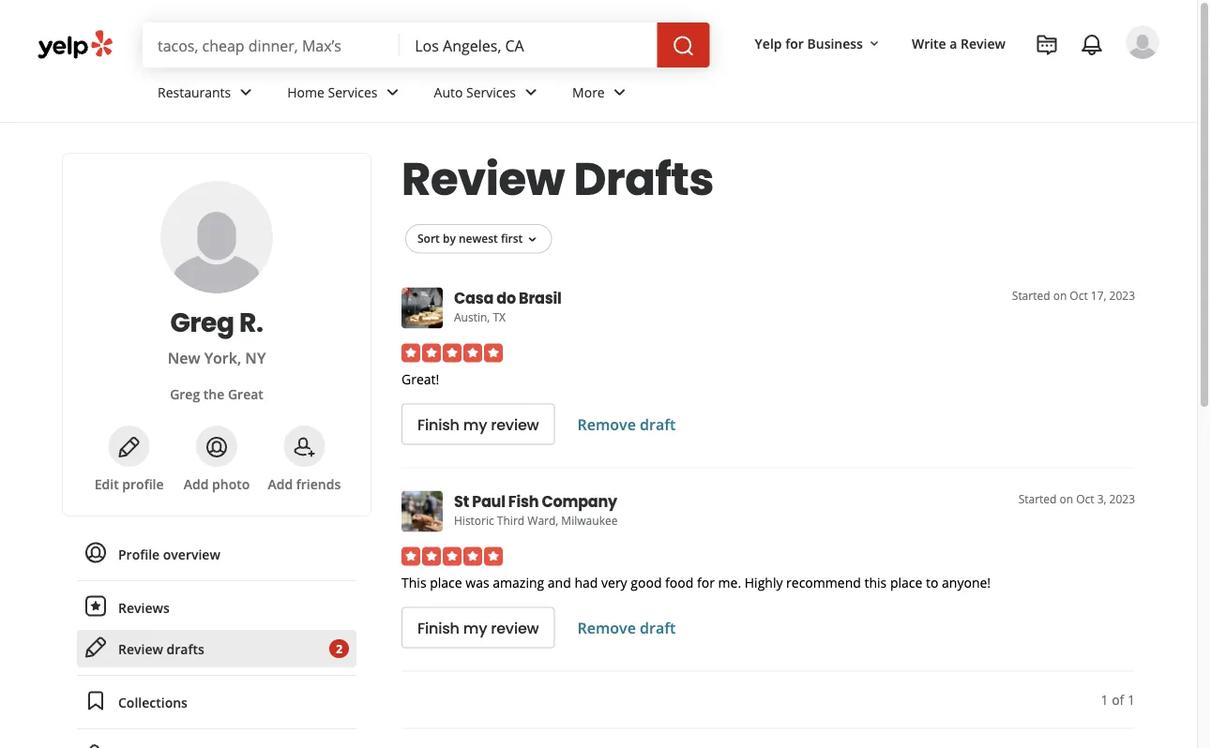 Task type: locate. For each thing, give the bounding box(es) containing it.
2 remove draft from the top
[[578, 618, 676, 638]]

oct
[[1070, 288, 1088, 303], [1077, 492, 1095, 507]]

1 vertical spatial oct
[[1077, 492, 1095, 507]]

1 none field from the left
[[158, 35, 385, 55]]

my down was
[[463, 618, 487, 639]]

1 vertical spatial started
[[1019, 492, 1057, 507]]

services for auto services
[[466, 83, 516, 101]]

business categories element
[[143, 68, 1160, 122]]

review down the "amazing"
[[491, 618, 539, 639]]

24 chevron down v2 image inside restaurants link
[[235, 81, 257, 104]]

remove draft button down very
[[578, 618, 676, 638]]

great!
[[402, 371, 439, 388]]

1 remove from the top
[[578, 414, 636, 435]]

friends
[[296, 475, 341, 493]]

2023 right the 3,
[[1110, 492, 1135, 507]]

1 my from the top
[[463, 414, 487, 435]]

0 vertical spatial finish my review
[[418, 414, 539, 435]]

0 vertical spatial review
[[491, 414, 539, 435]]

restaurants
[[158, 83, 231, 101]]

review drafts
[[402, 147, 714, 211]]

1 horizontal spatial none field
[[415, 35, 642, 55]]

on left the 3,
[[1060, 492, 1074, 507]]

2023 right the 17,
[[1110, 288, 1135, 303]]

review down reviews
[[118, 640, 163, 658]]

austin,
[[454, 310, 490, 325]]

1 horizontal spatial services
[[466, 83, 516, 101]]

2 greg from the top
[[170, 385, 200, 403]]

1 finish my review link from the top
[[402, 404, 555, 445]]

0 vertical spatial remove
[[578, 414, 636, 435]]

on
[[1053, 288, 1067, 303], [1060, 492, 1074, 507]]

services
[[328, 83, 378, 101], [466, 83, 516, 101]]

2 place from the left
[[890, 574, 923, 592]]

1 vertical spatial finish my review
[[418, 618, 539, 639]]

greg r. link
[[85, 304, 348, 341]]

review inside menu item
[[118, 640, 163, 658]]

finish my review link down the great!
[[402, 404, 555, 445]]

24 chevron down v2 image inside home services link
[[381, 81, 404, 104]]

add left photo
[[184, 475, 209, 493]]

2 24 chevron down v2 image from the left
[[381, 81, 404, 104]]

to
[[926, 574, 939, 592]]

yelp
[[755, 34, 782, 52]]

finish
[[418, 414, 460, 435], [418, 618, 460, 639]]

0 vertical spatial 16 chevron down v2 image
[[867, 36, 882, 51]]

24 chevron down v2 image down near text box
[[520, 81, 542, 104]]

this
[[402, 574, 427, 592]]

2 draft from the top
[[640, 618, 676, 638]]

remove draft button up company
[[578, 414, 676, 435]]

0 vertical spatial 5 star rating image
[[402, 344, 503, 363]]

1 5 star rating image from the top
[[402, 344, 503, 363]]

started left the 17,
[[1012, 288, 1051, 303]]

add left friends in the bottom left of the page
[[268, 475, 293, 493]]

0 vertical spatial draft
[[640, 414, 676, 435]]

1 vertical spatial for
[[697, 574, 715, 592]]

none field up home
[[158, 35, 385, 55]]

reviews link
[[77, 589, 357, 627]]

ny
[[245, 348, 266, 368]]

0 horizontal spatial review
[[118, 640, 163, 658]]

1 24 chevron down v2 image from the left
[[235, 81, 257, 104]]

finish my review link
[[402, 404, 555, 445], [402, 608, 555, 649]]

newest
[[459, 231, 498, 246]]

remove draft button
[[578, 414, 676, 435], [578, 618, 676, 638]]

0 vertical spatial remove draft button
[[578, 414, 676, 435]]

1 draft from the top
[[640, 414, 676, 435]]

2 horizontal spatial 24 chevron down v2 image
[[520, 81, 542, 104]]

1 horizontal spatial add
[[268, 475, 293, 493]]

my up paul
[[463, 414, 487, 435]]

2 2023 from the top
[[1110, 492, 1135, 507]]

1 horizontal spatial for
[[786, 34, 804, 52]]

new
[[168, 348, 200, 368]]

remove draft down very
[[578, 618, 676, 638]]

1 vertical spatial 16 chevron down v2 image
[[525, 232, 540, 247]]

16 chevron down v2 image inside the yelp for business button
[[867, 36, 882, 51]]

0 vertical spatial finish my review link
[[402, 404, 555, 445]]

1 vertical spatial remove draft button
[[578, 618, 676, 638]]

projects image
[[1036, 34, 1058, 56]]

finish my review down was
[[418, 618, 539, 639]]

3 24 chevron down v2 image from the left
[[520, 81, 542, 104]]

review up "newest"
[[402, 147, 565, 211]]

0 horizontal spatial 16 chevron down v2 image
[[525, 232, 540, 247]]

finish for st paul fish company
[[418, 618, 460, 639]]

0 vertical spatial for
[[786, 34, 804, 52]]

3,
[[1098, 492, 1107, 507]]

place left was
[[430, 574, 462, 592]]

services right "auto"
[[466, 83, 516, 101]]

1 left of
[[1101, 691, 1109, 709]]

1 horizontal spatial 1
[[1128, 691, 1135, 709]]

5 star rating image
[[402, 344, 503, 363], [402, 547, 503, 566]]

2 1 from the left
[[1128, 691, 1135, 709]]

auto
[[434, 83, 463, 101]]

24 chevron down v2 image right restaurants
[[235, 81, 257, 104]]

review for austin,
[[491, 414, 539, 435]]

remove
[[578, 414, 636, 435], [578, 618, 636, 638]]

24 pencil v2 image
[[84, 637, 107, 659]]

0 horizontal spatial for
[[697, 574, 715, 592]]

1 add from the left
[[184, 475, 209, 493]]

do
[[497, 288, 516, 309]]

for left me.
[[697, 574, 715, 592]]

remove down very
[[578, 618, 636, 638]]

0 vertical spatial 2023
[[1110, 288, 1135, 303]]

0 vertical spatial my
[[463, 414, 487, 435]]

0 vertical spatial greg
[[170, 304, 234, 341]]

1 vertical spatial greg
[[170, 385, 200, 403]]

overview
[[163, 546, 220, 563]]

1 remove draft from the top
[[578, 414, 676, 435]]

fish
[[508, 492, 539, 513]]

1 vertical spatial draft
[[640, 618, 676, 638]]

1 vertical spatial my
[[463, 618, 487, 639]]

greg
[[170, 304, 234, 341], [170, 385, 200, 403]]

sort
[[418, 231, 440, 246]]

2 vertical spatial review
[[118, 640, 163, 658]]

historic
[[454, 513, 494, 529]]

oct left the 17,
[[1070, 288, 1088, 303]]

a
[[950, 34, 958, 52]]

2 finish from the top
[[418, 618, 460, 639]]

24 chevron down v2 image left "auto"
[[381, 81, 404, 104]]

0 horizontal spatial add
[[184, 475, 209, 493]]

finish my review for casa
[[418, 414, 539, 435]]

1 horizontal spatial review
[[402, 147, 565, 211]]

my
[[463, 414, 487, 435], [463, 618, 487, 639]]

1 right of
[[1128, 691, 1135, 709]]

review right a on the right top
[[961, 34, 1006, 52]]

review up fish
[[491, 414, 539, 435]]

1 greg from the top
[[170, 304, 234, 341]]

1 place from the left
[[430, 574, 462, 592]]

16 chevron down v2 image right business
[[867, 36, 882, 51]]

profile overview
[[118, 546, 220, 563]]

24 chevron down v2 image for home services
[[381, 81, 404, 104]]

remove up company
[[578, 414, 636, 435]]

drafts
[[167, 640, 204, 658]]

finish my review down the great!
[[418, 414, 539, 435]]

1 vertical spatial finish
[[418, 618, 460, 639]]

finish down "this"
[[418, 618, 460, 639]]

1 finish my review from the top
[[418, 414, 539, 435]]

1 vertical spatial remove draft
[[578, 618, 676, 638]]

write
[[912, 34, 947, 52]]

1 vertical spatial 5 star rating image
[[402, 547, 503, 566]]

draft
[[640, 414, 676, 435], [640, 618, 676, 638]]

this place was amazing and had very good food for me. highly recommend this place to anyone!
[[402, 574, 991, 592]]

anyone!
[[942, 574, 991, 592]]

services right home
[[328, 83, 378, 101]]

1
[[1101, 691, 1109, 709], [1128, 691, 1135, 709]]

1 review from the top
[[491, 414, 539, 435]]

on left the 17,
[[1053, 288, 1067, 303]]

place
[[430, 574, 462, 592], [890, 574, 923, 592]]

0 vertical spatial on
[[1053, 288, 1067, 303]]

2 finish my review from the top
[[418, 618, 539, 639]]

0 vertical spatial finish
[[418, 414, 460, 435]]

finish my review link down was
[[402, 608, 555, 649]]

started left the 3,
[[1019, 492, 1057, 507]]

remove draft up company
[[578, 414, 676, 435]]

5 star rating image up was
[[402, 547, 503, 566]]

reviews
[[118, 599, 170, 617]]

home services link
[[272, 68, 419, 122]]

greg inside "greg r. new york, ny"
[[170, 304, 234, 341]]

24 following v2 image
[[84, 744, 107, 749]]

photo
[[212, 475, 250, 493]]

2 services from the left
[[466, 83, 516, 101]]

none field up auto services link
[[415, 35, 642, 55]]

of
[[1112, 691, 1125, 709]]

5 star rating image for st
[[402, 547, 503, 566]]

1 horizontal spatial 16 chevron down v2 image
[[867, 36, 882, 51]]

for
[[786, 34, 804, 52], [697, 574, 715, 592]]

add
[[184, 475, 209, 493], [268, 475, 293, 493]]

greg up new
[[170, 304, 234, 341]]

services for home services
[[328, 83, 378, 101]]

2 5 star rating image from the top
[[402, 547, 503, 566]]

1 2023 from the top
[[1110, 288, 1135, 303]]

2023
[[1110, 288, 1135, 303], [1110, 492, 1135, 507]]

more link
[[557, 68, 646, 122]]

2 add from the left
[[268, 475, 293, 493]]

2 remove from the top
[[578, 618, 636, 638]]

sort by newest first button
[[405, 224, 552, 254]]

0 vertical spatial remove draft
[[578, 414, 676, 435]]

edit
[[95, 475, 119, 493]]

tx
[[493, 310, 506, 325]]

2 horizontal spatial review
[[961, 34, 1006, 52]]

profile overview menu item
[[77, 536, 357, 582]]

2023 for st paul fish company
[[1110, 492, 1135, 507]]

business
[[807, 34, 863, 52]]

16 chevron down v2 image right "first"
[[525, 232, 540, 247]]

remove draft
[[578, 414, 676, 435], [578, 618, 676, 638]]

add for add photo
[[184, 475, 209, 493]]

edit profile image
[[118, 436, 140, 459]]

1 vertical spatial on
[[1060, 492, 1074, 507]]

1 vertical spatial review
[[491, 618, 539, 639]]

first
[[501, 231, 523, 246]]

2 finish my review link from the top
[[402, 608, 555, 649]]

by
[[443, 231, 456, 246]]

1 horizontal spatial 24 chevron down v2 image
[[381, 81, 404, 104]]

16 chevron down v2 image inside sort by newest first dropdown button
[[525, 232, 540, 247]]

1 vertical spatial 2023
[[1110, 492, 1135, 507]]

None search field
[[143, 23, 714, 68]]

yelp for business
[[755, 34, 863, 52]]

remove draft for casa do brasil
[[578, 414, 676, 435]]

review drafts
[[118, 640, 204, 658]]

greg the great
[[170, 385, 264, 403]]

finish my review
[[418, 414, 539, 435], [418, 618, 539, 639]]

finish down the great!
[[418, 414, 460, 435]]

1 1 from the left
[[1101, 691, 1109, 709]]

0 vertical spatial started
[[1012, 288, 1051, 303]]

1 vertical spatial review
[[402, 147, 565, 211]]

0 vertical spatial oct
[[1070, 288, 1088, 303]]

0 horizontal spatial services
[[328, 83, 378, 101]]

collections menu item
[[77, 684, 357, 730]]

16 chevron down v2 image
[[867, 36, 882, 51], [525, 232, 540, 247]]

place left "to"
[[890, 574, 923, 592]]

24 review v2 image
[[84, 595, 107, 618]]

food
[[665, 574, 694, 592]]

Find text field
[[158, 35, 385, 55]]

none field near
[[415, 35, 642, 55]]

add photo image
[[206, 436, 228, 459]]

review
[[961, 34, 1006, 52], [402, 147, 565, 211], [118, 640, 163, 658]]

0 horizontal spatial 1
[[1101, 691, 1109, 709]]

0 vertical spatial review
[[961, 34, 1006, 52]]

finish my review link for st
[[402, 608, 555, 649]]

0 horizontal spatial 24 chevron down v2 image
[[235, 81, 257, 104]]

2023 for casa do brasil
[[1110, 288, 1135, 303]]

2 my from the top
[[463, 618, 487, 639]]

2 remove draft button from the top
[[578, 618, 676, 638]]

0 horizontal spatial none field
[[158, 35, 385, 55]]

1 vertical spatial remove
[[578, 618, 636, 638]]

1 finish from the top
[[418, 414, 460, 435]]

greg left the
[[170, 385, 200, 403]]

1 horizontal spatial place
[[890, 574, 923, 592]]

oct left the 3,
[[1077, 492, 1095, 507]]

1 remove draft button from the top
[[578, 414, 676, 435]]

2 none field from the left
[[415, 35, 642, 55]]

1 services from the left
[[328, 83, 378, 101]]

24 chevron down v2 image
[[235, 81, 257, 104], [381, 81, 404, 104], [520, 81, 542, 104]]

had
[[575, 574, 598, 592]]

24 chevron down v2 image inside auto services link
[[520, 81, 542, 104]]

finish my review link for casa
[[402, 404, 555, 445]]

search image
[[672, 35, 695, 57]]

5 star rating image down austin, at the left of page
[[402, 344, 503, 363]]

for right yelp on the top right of page
[[786, 34, 804, 52]]

menu
[[77, 536, 357, 749]]

2 review from the top
[[491, 618, 539, 639]]

review
[[491, 414, 539, 435], [491, 618, 539, 639]]

None field
[[158, 35, 385, 55], [415, 35, 642, 55]]

0 horizontal spatial place
[[430, 574, 462, 592]]

1 vertical spatial finish my review link
[[402, 608, 555, 649]]



Task type: vqa. For each thing, say whether or not it's contained in the screenshot.
the Start
no



Task type: describe. For each thing, give the bounding box(es) containing it.
home
[[287, 83, 325, 101]]

write a review
[[912, 34, 1006, 52]]

none field find
[[158, 35, 385, 55]]

remove draft button for st paul fish company
[[578, 618, 676, 638]]

profile
[[122, 475, 164, 493]]

home services
[[287, 83, 378, 101]]

sort by newest first
[[418, 231, 523, 246]]

casa do brasil austin, tx
[[454, 288, 562, 325]]

oct for casa do brasil
[[1070, 288, 1088, 303]]

review drafts menu item
[[77, 631, 357, 677]]

profile
[[118, 546, 160, 563]]

for inside button
[[786, 34, 804, 52]]

16 chevron down v2 image for yelp for business
[[867, 36, 882, 51]]

write a review link
[[905, 26, 1013, 60]]

draft for st paul fish company
[[640, 618, 676, 638]]

profile overview link
[[77, 536, 357, 573]]

more
[[572, 83, 605, 101]]

24 chevron down v2 image for auto services
[[520, 81, 542, 104]]

collections link
[[77, 684, 357, 722]]

remove draft button for casa do brasil
[[578, 414, 676, 435]]

16 chevron down v2 image for sort by newest first
[[525, 232, 540, 247]]

casa
[[454, 288, 494, 309]]

remove for st paul fish company
[[578, 618, 636, 638]]

on for st paul fish company
[[1060, 492, 1074, 507]]

r.
[[239, 304, 263, 341]]

remove draft for st paul fish company
[[578, 618, 676, 638]]

milwaukee
[[561, 513, 618, 529]]

ward,
[[528, 513, 559, 529]]

24 chevron down v2 image
[[609, 81, 631, 104]]

draft for casa do brasil
[[640, 414, 676, 435]]

24 profile v2 image
[[84, 542, 107, 564]]

edit profile
[[95, 475, 164, 493]]

add friends image
[[293, 436, 316, 459]]

paul
[[472, 492, 505, 513]]

17,
[[1091, 288, 1107, 303]]

notifications image
[[1081, 34, 1104, 56]]

amazing
[[493, 574, 544, 592]]

finish my review for st
[[418, 618, 539, 639]]

restaurants link
[[143, 68, 272, 122]]

st
[[454, 492, 469, 513]]

review inside 'user actions' element
[[961, 34, 1006, 52]]

24 collections v2 image
[[84, 690, 107, 713]]

st paul fish company historic third ward, milwaukee
[[454, 492, 618, 529]]

collections
[[118, 694, 188, 712]]

was
[[466, 574, 489, 592]]

5 star rating image for casa
[[402, 344, 503, 363]]

auto services
[[434, 83, 516, 101]]

greg for the
[[170, 385, 200, 403]]

started on oct 17, 2023
[[1012, 288, 1135, 303]]

auto services link
[[419, 68, 557, 122]]

2
[[336, 641, 343, 657]]

1 of 1
[[1101, 691, 1135, 709]]

user actions element
[[740, 23, 1186, 139]]

the
[[203, 385, 225, 403]]

menu containing profile overview
[[77, 536, 357, 749]]

drafts
[[574, 147, 714, 211]]

recommend
[[786, 574, 861, 592]]

and
[[548, 574, 571, 592]]

greg r. image
[[1126, 25, 1160, 59]]

third
[[497, 513, 525, 529]]

add photo
[[184, 475, 250, 493]]

on for casa do brasil
[[1053, 288, 1067, 303]]

oct for st paul fish company
[[1077, 492, 1095, 507]]

greg r. new york, ny
[[168, 304, 266, 368]]

casa do brasil link
[[454, 288, 562, 310]]

yelp for business button
[[747, 26, 890, 60]]

started for st paul fish company
[[1019, 492, 1057, 507]]

add for add friends
[[268, 475, 293, 493]]

started on oct 3, 2023
[[1019, 492, 1135, 507]]

st paul fish company link
[[454, 491, 617, 514]]

finish for casa do brasil
[[418, 414, 460, 435]]

review for drafts
[[118, 640, 163, 658]]

good
[[631, 574, 662, 592]]

this
[[865, 574, 887, 592]]

company
[[542, 492, 617, 513]]

add friends
[[268, 475, 341, 493]]

highly
[[745, 574, 783, 592]]

york,
[[204, 348, 241, 368]]

greg for r.
[[170, 304, 234, 341]]

very
[[602, 574, 627, 592]]

started for casa do brasil
[[1012, 288, 1051, 303]]

review for drafts
[[402, 147, 565, 211]]

brasil
[[519, 288, 562, 309]]

my for st
[[463, 618, 487, 639]]

remove for casa do brasil
[[578, 414, 636, 435]]

great
[[228, 385, 264, 403]]

24 chevron down v2 image for restaurants
[[235, 81, 257, 104]]

review for company
[[491, 618, 539, 639]]

my for casa
[[463, 414, 487, 435]]

me.
[[718, 574, 741, 592]]

Near text field
[[415, 35, 642, 55]]



